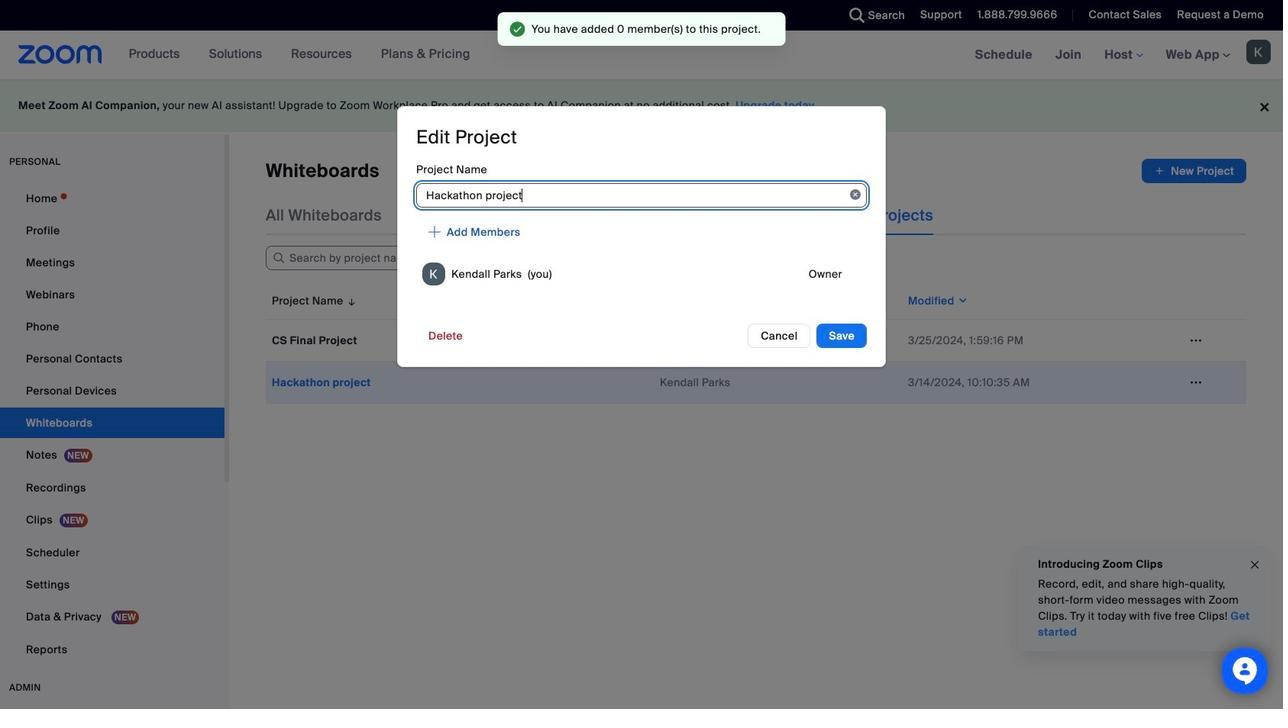 Task type: describe. For each thing, give the bounding box(es) containing it.
personal menu menu
[[0, 183, 225, 667]]

e.g. Happy Crew text field
[[416, 184, 867, 208]]

kendall parks avatar image
[[423, 263, 445, 286]]

add image
[[1155, 164, 1165, 179]]

edit project image
[[1184, 334, 1209, 348]]

arrow down image
[[344, 292, 358, 310]]

Search text field
[[266, 246, 449, 270]]

product information navigation
[[117, 31, 482, 79]]



Task type: vqa. For each thing, say whether or not it's contained in the screenshot.
In Meeting icon
no



Task type: locate. For each thing, give the bounding box(es) containing it.
dialog
[[397, 106, 886, 368]]

meetings navigation
[[964, 31, 1284, 80]]

application
[[266, 283, 1247, 404]]

tabs of all whiteboard page tab list
[[266, 196, 934, 235]]

banner
[[0, 31, 1284, 80]]

footer
[[0, 79, 1284, 132]]

kendall parks owner element
[[416, 257, 867, 292]]

edit project image
[[1184, 376, 1209, 390]]

heading
[[416, 126, 517, 149]]

success image
[[510, 21, 526, 37]]

close image
[[1249, 557, 1262, 574]]



